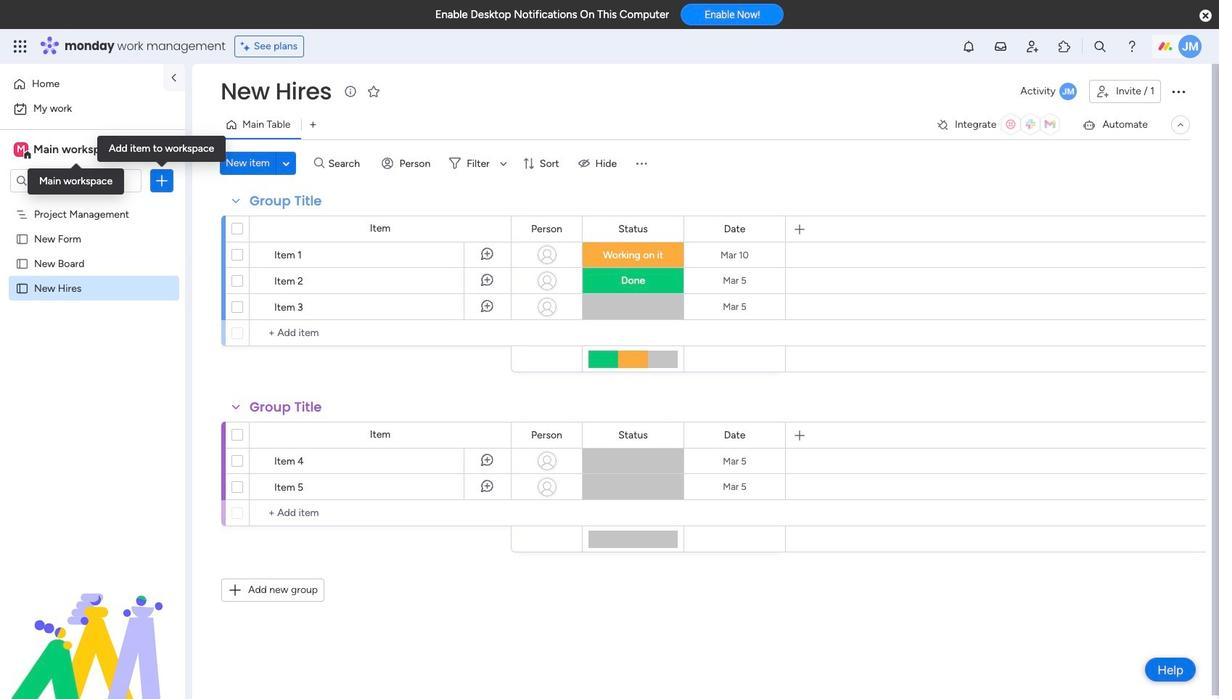 Task type: describe. For each thing, give the bounding box(es) containing it.
lottie animation element
[[0, 553, 185, 699]]

+ Add item text field
[[257, 325, 505, 342]]

Search in workspace field
[[30, 172, 121, 189]]

+ Add item text field
[[257, 505, 505, 522]]

jeremy miller image
[[1179, 35, 1202, 58]]

angle down image
[[283, 158, 290, 169]]

see plans image
[[241, 38, 254, 54]]

monday marketplace image
[[1058, 39, 1072, 54]]

notifications image
[[962, 39, 977, 54]]

Search field
[[325, 153, 368, 174]]

arrow down image
[[495, 155, 513, 172]]

dapulse close image
[[1200, 9, 1213, 23]]

2 public board image from the top
[[15, 256, 29, 270]]

1 horizontal spatial options image
[[1170, 83, 1188, 100]]

2 vertical spatial option
[[0, 201, 185, 204]]

search everything image
[[1094, 39, 1108, 54]]

lottie animation image
[[0, 553, 185, 699]]

v2 search image
[[314, 155, 325, 172]]

board activity image
[[1060, 83, 1078, 100]]

add to favorites image
[[367, 84, 381, 98]]

0 vertical spatial option
[[9, 73, 155, 96]]

1 public board image from the top
[[15, 232, 29, 245]]



Task type: locate. For each thing, give the bounding box(es) containing it.
1 vertical spatial option
[[9, 97, 176, 121]]

None field
[[217, 76, 336, 107], [246, 192, 326, 211], [528, 221, 566, 237], [615, 221, 652, 237], [721, 221, 750, 237], [246, 398, 326, 417], [528, 427, 566, 443], [615, 427, 652, 443], [721, 427, 750, 443], [217, 76, 336, 107], [246, 192, 326, 211], [528, 221, 566, 237], [615, 221, 652, 237], [721, 221, 750, 237], [246, 398, 326, 417], [528, 427, 566, 443], [615, 427, 652, 443], [721, 427, 750, 443]]

0 vertical spatial public board image
[[15, 232, 29, 245]]

update feed image
[[994, 39, 1009, 54]]

add view image
[[310, 119, 316, 130]]

public board image
[[15, 232, 29, 245], [15, 256, 29, 270]]

public board image
[[15, 281, 29, 295]]

option
[[9, 73, 155, 96], [9, 97, 176, 121], [0, 201, 185, 204]]

help image
[[1125, 39, 1140, 54]]

invite members image
[[1026, 39, 1041, 54]]

show board description image
[[342, 84, 360, 99]]

0 vertical spatial options image
[[1170, 83, 1188, 100]]

1 vertical spatial public board image
[[15, 256, 29, 270]]

menu image
[[635, 156, 649, 171]]

list box
[[0, 199, 185, 496]]

collapse board header image
[[1176, 119, 1187, 131]]

workspace image
[[14, 142, 28, 158]]

1 vertical spatial options image
[[155, 174, 169, 188]]

workspace selection element
[[14, 141, 121, 160]]

0 horizontal spatial options image
[[155, 174, 169, 188]]

options image
[[1170, 83, 1188, 100], [155, 174, 169, 188]]

select product image
[[13, 39, 28, 54]]



Task type: vqa. For each thing, say whether or not it's contained in the screenshot.
bottommost See
no



